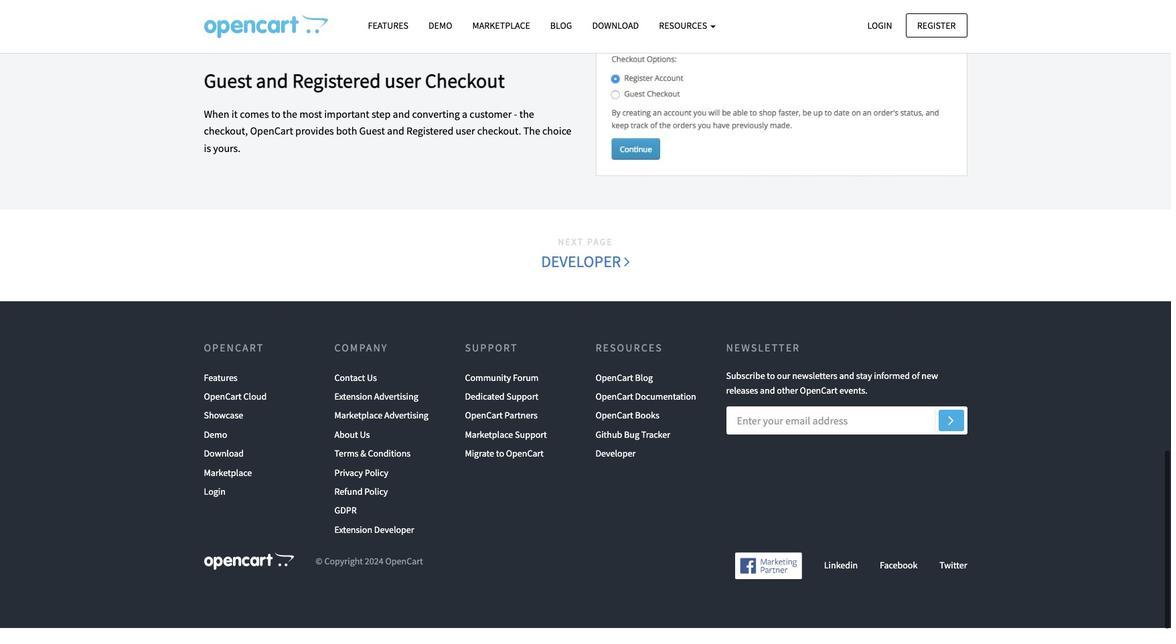 Task type: vqa. For each thing, say whether or not it's contained in the screenshot.
the Advertising within Extension Advertising link
yes



Task type: describe. For each thing, give the bounding box(es) containing it.
choice
[[543, 126, 572, 140]]

it
[[232, 109, 238, 122]]

contact us link
[[335, 370, 377, 389]]

checkout
[[425, 70, 505, 95]]

download for blog
[[592, 19, 639, 31]]

showcase link
[[204, 408, 243, 427]]

github
[[596, 430, 622, 443]]

extension for extension developer
[[335, 526, 372, 538]]

documentation
[[635, 392, 696, 405]]

refund policy link
[[335, 484, 388, 503]]

opencart down 'opencart blog' link
[[596, 392, 633, 405]]

of
[[912, 371, 920, 383]]

developer for developer link to the top
[[541, 253, 624, 274]]

migrate to opencart
[[465, 450, 544, 462]]

0 vertical spatial user
[[385, 70, 421, 95]]

0 horizontal spatial demo link
[[204, 427, 227, 446]]

angle right image inside developer link
[[624, 255, 630, 272]]

most
[[300, 109, 322, 122]]

register
[[917, 19, 956, 31]]

stay
[[856, 371, 872, 383]]

provides
[[295, 126, 334, 140]]

1 horizontal spatial login
[[868, 19, 892, 31]]

opencart cloud link
[[204, 389, 267, 408]]

registered inside when it comes to the most important step and converting a customer - the checkout, opencart provides both guest and registered user checkout. the choice is yours.
[[407, 126, 454, 140]]

blog link
[[540, 14, 582, 38]]

policy for refund policy
[[364, 488, 388, 500]]

twitter
[[940, 561, 967, 573]]

partners
[[505, 411, 538, 424]]

opencart inside subscribe to our newsletters and stay informed of new releases and other opencart events.
[[800, 386, 838, 398]]

2024
[[365, 557, 384, 569]]

demo for the top demo link
[[429, 19, 452, 31]]

and right step at the left top of the page
[[393, 109, 410, 122]]

marketplace support link
[[465, 427, 547, 446]]

to inside when it comes to the most important step and converting a customer - the checkout, opencart provides both guest and registered user checkout. the choice is yours.
[[271, 109, 280, 122]]

1 horizontal spatial angle right image
[[949, 414, 954, 430]]

marketplace advertising link
[[335, 408, 429, 427]]

migrate to opencart link
[[465, 446, 544, 465]]

1 the from the left
[[283, 109, 297, 122]]

privacy policy
[[335, 469, 388, 481]]

gdpr link
[[335, 503, 357, 522]]

terms
[[335, 450, 359, 462]]

policy for privacy policy
[[365, 469, 388, 481]]

blog inside 'link'
[[550, 19, 572, 31]]

is
[[204, 143, 211, 157]]

events.
[[840, 386, 868, 398]]

marketplace for "marketplace" "link" to the right
[[472, 19, 530, 31]]

our
[[777, 371, 791, 383]]

forum
[[513, 373, 539, 386]]

checkout.
[[477, 126, 521, 140]]

opencart up github
[[596, 411, 633, 424]]

2 the from the left
[[520, 109, 534, 122]]

copyright
[[325, 557, 363, 569]]

dedicated support
[[465, 392, 539, 405]]

download link for demo
[[204, 446, 244, 465]]

when it comes to the most important step and converting a customer - the checkout, opencart provides both guest and registered user checkout. the choice is yours.
[[204, 109, 572, 157]]

features link for demo
[[358, 14, 419, 38]]

opencart - features image
[[204, 14, 328, 38]]

next
[[558, 237, 584, 250]]

features for demo
[[368, 19, 409, 31]]

features for opencart cloud
[[204, 373, 238, 386]]

bug
[[624, 430, 640, 443]]

marketplace for marketplace advertising
[[335, 411, 383, 424]]

community forum
[[465, 373, 539, 386]]

about us link
[[335, 427, 370, 446]]

©
[[316, 557, 323, 569]]

contact
[[335, 373, 365, 386]]

terms & conditions link
[[335, 446, 411, 465]]

newsletter
[[726, 343, 800, 357]]

terms & conditions
[[335, 450, 411, 462]]

-
[[514, 109, 517, 122]]

community forum link
[[465, 370, 539, 389]]

1 vertical spatial developer link
[[596, 446, 636, 465]]

the
[[523, 126, 540, 140]]

customer
[[470, 109, 512, 122]]

Enter your email address text field
[[726, 408, 967, 437]]

extension advertising
[[335, 392, 418, 405]]

&
[[360, 450, 366, 462]]

opencart down marketplace support link
[[506, 450, 544, 462]]

opencart documentation
[[596, 392, 696, 405]]

0 vertical spatial demo link
[[419, 14, 462, 38]]

1 horizontal spatial marketplace link
[[462, 14, 540, 38]]

opencart blog link
[[596, 370, 653, 389]]

github bug tracker link
[[596, 427, 670, 446]]

other
[[777, 386, 798, 398]]

dedicated
[[465, 392, 505, 405]]

about us
[[335, 430, 370, 443]]

step
[[372, 109, 391, 122]]

facebook
[[880, 561, 918, 573]]

a
[[462, 109, 468, 122]]

1 vertical spatial blog
[[635, 373, 653, 386]]

comes
[[240, 109, 269, 122]]

linkedin
[[824, 561, 858, 573]]

features link for opencart cloud
[[204, 370, 238, 389]]

both
[[336, 126, 357, 140]]

support for dedicated
[[507, 392, 539, 405]]

refund
[[335, 488, 363, 500]]

1 horizontal spatial login link
[[856, 13, 904, 37]]

books
[[635, 411, 660, 424]]

page
[[587, 237, 613, 250]]



Task type: locate. For each thing, give the bounding box(es) containing it.
showcase
[[204, 411, 243, 424]]

features link up the opencart cloud
[[204, 370, 238, 389]]

login link
[[856, 13, 904, 37], [204, 484, 226, 503]]

1 horizontal spatial features link
[[358, 14, 419, 38]]

opencart documentation link
[[596, 389, 696, 408]]

1 vertical spatial extension
[[335, 526, 372, 538]]

to
[[271, 109, 280, 122], [767, 371, 775, 383], [496, 450, 504, 462]]

guest down step at the left top of the page
[[359, 126, 385, 140]]

login
[[868, 19, 892, 31], [204, 488, 226, 500]]

resources link
[[649, 14, 726, 38]]

0 vertical spatial developer link
[[541, 251, 631, 277]]

refund policy
[[335, 488, 388, 500]]

demo for demo link to the left
[[204, 430, 227, 443]]

checkout,
[[204, 126, 248, 140]]

© copyright 2024 opencart
[[316, 557, 423, 569]]

0 horizontal spatial download
[[204, 450, 244, 462]]

0 vertical spatial login
[[868, 19, 892, 31]]

1 vertical spatial us
[[360, 430, 370, 443]]

advertising up marketplace advertising
[[374, 392, 418, 405]]

and
[[256, 70, 288, 95], [393, 109, 410, 122], [387, 126, 404, 140], [840, 371, 855, 383], [760, 386, 775, 398]]

extension inside extension advertising link
[[335, 392, 372, 405]]

github bug tracker
[[596, 430, 670, 443]]

opencart books
[[596, 411, 660, 424]]

download right blog 'link'
[[592, 19, 639, 31]]

0 horizontal spatial registered
[[292, 70, 381, 95]]

yours.
[[213, 143, 241, 157]]

us
[[367, 373, 377, 386], [360, 430, 370, 443]]

converting
[[412, 109, 460, 122]]

0 vertical spatial blog
[[550, 19, 572, 31]]

extension advertising link
[[335, 389, 418, 408]]

0 vertical spatial angle right image
[[624, 255, 630, 272]]

0 vertical spatial guest
[[204, 70, 252, 95]]

important
[[324, 109, 370, 122]]

1 horizontal spatial download link
[[582, 14, 649, 38]]

1 policy from the top
[[365, 469, 388, 481]]

0 vertical spatial resources
[[659, 19, 709, 31]]

1 extension from the top
[[335, 392, 372, 405]]

1 vertical spatial guest
[[359, 126, 385, 140]]

2 policy from the top
[[364, 488, 388, 500]]

user up step at the left top of the page
[[385, 70, 421, 95]]

marketplace inside "link"
[[335, 411, 383, 424]]

and up events.
[[840, 371, 855, 383]]

extension
[[335, 392, 372, 405], [335, 526, 372, 538]]

0 vertical spatial login link
[[856, 13, 904, 37]]

opencart blog
[[596, 373, 653, 386]]

support for marketplace
[[515, 430, 547, 443]]

0 horizontal spatial download link
[[204, 446, 244, 465]]

support down partners
[[515, 430, 547, 443]]

1 vertical spatial login
[[204, 488, 226, 500]]

1 vertical spatial download
[[204, 450, 244, 462]]

to for migrate to opencart
[[496, 450, 504, 462]]

the left most
[[283, 109, 297, 122]]

0 vertical spatial marketplace link
[[462, 14, 540, 38]]

developer up 2024
[[374, 526, 414, 538]]

policy down 'terms & conditions' link on the bottom left
[[365, 469, 388, 481]]

tracker
[[641, 430, 670, 443]]

features up guest and registered user checkout
[[368, 19, 409, 31]]

0 horizontal spatial login link
[[204, 484, 226, 503]]

1 horizontal spatial demo
[[429, 19, 452, 31]]

marketplace inside "link"
[[472, 19, 530, 31]]

opencart partners link
[[465, 408, 538, 427]]

1 vertical spatial angle right image
[[949, 414, 954, 430]]

demo link
[[419, 14, 462, 38], [204, 427, 227, 446]]

0 vertical spatial download
[[592, 19, 639, 31]]

subscribe
[[726, 371, 765, 383]]

1 vertical spatial user
[[456, 126, 475, 140]]

demo link down showcase
[[204, 427, 227, 446]]

subscribe to our newsletters and stay informed of new releases and other opencart events.
[[726, 371, 938, 398]]

0 horizontal spatial login
[[204, 488, 226, 500]]

1 vertical spatial login link
[[204, 484, 226, 503]]

0 vertical spatial to
[[271, 109, 280, 122]]

0 horizontal spatial user
[[385, 70, 421, 95]]

developer inside developer link
[[541, 253, 624, 274]]

extension developer
[[335, 526, 414, 538]]

informed
[[874, 371, 910, 383]]

0 vertical spatial features link
[[358, 14, 419, 38]]

extension down gdpr link
[[335, 526, 372, 538]]

guest and registered user checkout image
[[596, 17, 967, 178]]

download inside the download link
[[592, 19, 639, 31]]

advertising down extension advertising link at the left bottom
[[384, 411, 429, 424]]

angle right image
[[624, 255, 630, 272], [949, 414, 954, 430]]

demo
[[429, 19, 452, 31], [204, 430, 227, 443]]

opencart inside when it comes to the most important step and converting a customer - the checkout, opencart provides both guest and registered user checkout. the choice is yours.
[[250, 126, 293, 140]]

0 horizontal spatial demo
[[204, 430, 227, 443]]

1 vertical spatial to
[[767, 371, 775, 383]]

0 vertical spatial support
[[465, 343, 518, 357]]

to left "our"
[[767, 371, 775, 383]]

guest inside when it comes to the most important step and converting a customer - the checkout, opencart provides both guest and registered user checkout. the choice is yours.
[[359, 126, 385, 140]]

0 horizontal spatial features link
[[204, 370, 238, 389]]

developer inside extension developer link
[[374, 526, 414, 538]]

to right comes
[[271, 109, 280, 122]]

1 horizontal spatial registered
[[407, 126, 454, 140]]

cloud
[[244, 392, 267, 405]]

0 vertical spatial download link
[[582, 14, 649, 38]]

marketplace advertising
[[335, 411, 429, 424]]

0 horizontal spatial features
[[204, 373, 238, 386]]

2 vertical spatial support
[[515, 430, 547, 443]]

releases
[[726, 386, 758, 398]]

1 vertical spatial support
[[507, 392, 539, 405]]

developer link
[[541, 251, 631, 277], [596, 446, 636, 465]]

marketplace up about us
[[335, 411, 383, 424]]

opencart image
[[204, 555, 294, 572]]

opencart books link
[[596, 408, 660, 427]]

developer for the bottom developer link
[[596, 450, 636, 462]]

developer
[[541, 253, 624, 274], [596, 450, 636, 462], [374, 526, 414, 538]]

2 vertical spatial developer
[[374, 526, 414, 538]]

download
[[592, 19, 639, 31], [204, 450, 244, 462]]

0 horizontal spatial marketplace link
[[204, 465, 252, 484]]

download for demo
[[204, 450, 244, 462]]

opencart up showcase
[[204, 392, 242, 405]]

2 vertical spatial to
[[496, 450, 504, 462]]

1 horizontal spatial blog
[[635, 373, 653, 386]]

and left other
[[760, 386, 775, 398]]

0 vertical spatial advertising
[[374, 392, 418, 405]]

marketplace up "migrate"
[[465, 430, 513, 443]]

community
[[465, 373, 511, 386]]

0 horizontal spatial angle right image
[[624, 255, 630, 272]]

advertising inside "link"
[[384, 411, 429, 424]]

0 horizontal spatial the
[[283, 109, 297, 122]]

1 horizontal spatial guest
[[359, 126, 385, 140]]

download link for blog
[[582, 14, 649, 38]]

blog
[[550, 19, 572, 31], [635, 373, 653, 386]]

next page
[[558, 237, 613, 250]]

to down marketplace support link
[[496, 450, 504, 462]]

extension down contact us link
[[335, 392, 372, 405]]

advertising for extension advertising
[[374, 392, 418, 405]]

features up the opencart cloud
[[204, 373, 238, 386]]

developer link down github
[[596, 446, 636, 465]]

the right the -
[[520, 109, 534, 122]]

extension inside extension developer link
[[335, 526, 372, 538]]

us up the extension advertising at the bottom
[[367, 373, 377, 386]]

marketplace support
[[465, 430, 547, 443]]

to inside subscribe to our newsletters and stay informed of new releases and other opencart events.
[[767, 371, 775, 383]]

user down a
[[456, 126, 475, 140]]

to for subscribe to our newsletters and stay informed of new releases and other opencart events.
[[767, 371, 775, 383]]

policy down privacy policy link
[[364, 488, 388, 500]]

gdpr
[[335, 507, 357, 519]]

us right about
[[360, 430, 370, 443]]

facebook marketing partner image
[[735, 555, 802, 582]]

demo link up checkout
[[419, 14, 462, 38]]

1 vertical spatial demo link
[[204, 427, 227, 446]]

advertising for marketplace advertising
[[384, 411, 429, 424]]

registered up important
[[292, 70, 381, 95]]

1 vertical spatial developer
[[596, 450, 636, 462]]

1 horizontal spatial user
[[456, 126, 475, 140]]

1 vertical spatial download link
[[204, 446, 244, 465]]

0 vertical spatial developer
[[541, 253, 624, 274]]

contact us
[[335, 373, 377, 386]]

1 vertical spatial resources
[[596, 343, 663, 357]]

dedicated support link
[[465, 389, 539, 408]]

extension for extension advertising
[[335, 392, 372, 405]]

and up comes
[[256, 70, 288, 95]]

1 horizontal spatial download
[[592, 19, 639, 31]]

0 horizontal spatial guest
[[204, 70, 252, 95]]

opencart
[[250, 126, 293, 140], [204, 343, 264, 357], [596, 373, 633, 386], [800, 386, 838, 398], [204, 392, 242, 405], [596, 392, 633, 405], [465, 411, 503, 424], [596, 411, 633, 424], [506, 450, 544, 462], [385, 557, 423, 569]]

developer down next page
[[541, 253, 624, 274]]

guest up it
[[204, 70, 252, 95]]

opencart up the opencart cloud
[[204, 343, 264, 357]]

register link
[[906, 13, 967, 37]]

user inside when it comes to the most important step and converting a customer - the checkout, opencart provides both guest and registered user checkout. the choice is yours.
[[456, 126, 475, 140]]

1 horizontal spatial the
[[520, 109, 534, 122]]

new
[[922, 371, 938, 383]]

0 vertical spatial policy
[[365, 469, 388, 481]]

features link up guest and registered user checkout
[[358, 14, 419, 38]]

privacy
[[335, 469, 363, 481]]

developer down github
[[596, 450, 636, 462]]

registered down converting
[[407, 126, 454, 140]]

us for contact us
[[367, 373, 377, 386]]

opencart right 2024
[[385, 557, 423, 569]]

resources
[[659, 19, 709, 31], [596, 343, 663, 357]]

1 vertical spatial advertising
[[384, 411, 429, 424]]

marketplace down the showcase link
[[204, 469, 252, 481]]

1 vertical spatial features link
[[204, 370, 238, 389]]

extension developer link
[[335, 522, 414, 541]]

support
[[465, 343, 518, 357], [507, 392, 539, 405], [515, 430, 547, 443]]

demo down the showcase link
[[204, 430, 227, 443]]

company
[[335, 343, 388, 357]]

opencart cloud
[[204, 392, 267, 405]]

developer link down next page
[[541, 251, 631, 277]]

0 vertical spatial us
[[367, 373, 377, 386]]

opencart up opencart documentation
[[596, 373, 633, 386]]

1 vertical spatial marketplace link
[[204, 465, 252, 484]]

and down step at the left top of the page
[[387, 126, 404, 140]]

facebook link
[[880, 561, 918, 573]]

0 horizontal spatial blog
[[550, 19, 572, 31]]

0 vertical spatial features
[[368, 19, 409, 31]]

opencart down dedicated
[[465, 411, 503, 424]]

opencart partners
[[465, 411, 538, 424]]

1 horizontal spatial to
[[496, 450, 504, 462]]

marketplace
[[472, 19, 530, 31], [335, 411, 383, 424], [465, 430, 513, 443], [204, 469, 252, 481]]

1 horizontal spatial demo link
[[419, 14, 462, 38]]

1 vertical spatial features
[[204, 373, 238, 386]]

features
[[368, 19, 409, 31], [204, 373, 238, 386]]

1 vertical spatial demo
[[204, 430, 227, 443]]

marketplace for left "marketplace" "link"
[[204, 469, 252, 481]]

conditions
[[368, 450, 411, 462]]

guest and registered user checkout
[[204, 70, 505, 95]]

0 vertical spatial registered
[[292, 70, 381, 95]]

1 vertical spatial registered
[[407, 126, 454, 140]]

migrate
[[465, 450, 494, 462]]

1 vertical spatial policy
[[364, 488, 388, 500]]

download down the showcase link
[[204, 450, 244, 462]]

opencart down 'newsletters'
[[800, 386, 838, 398]]

2 extension from the top
[[335, 526, 372, 538]]

policy
[[365, 469, 388, 481], [364, 488, 388, 500]]

opencart down comes
[[250, 126, 293, 140]]

0 vertical spatial extension
[[335, 392, 372, 405]]

guest
[[204, 70, 252, 95], [359, 126, 385, 140]]

when
[[204, 109, 229, 122]]

0 horizontal spatial to
[[271, 109, 280, 122]]

support up partners
[[507, 392, 539, 405]]

support up community
[[465, 343, 518, 357]]

marketplace for marketplace support
[[465, 430, 513, 443]]

linkedin link
[[824, 561, 858, 573]]

0 vertical spatial demo
[[429, 19, 452, 31]]

twitter link
[[940, 561, 967, 573]]

registered
[[292, 70, 381, 95], [407, 126, 454, 140]]

us for about us
[[360, 430, 370, 443]]

1 horizontal spatial features
[[368, 19, 409, 31]]

marketplace left blog 'link'
[[472, 19, 530, 31]]

2 horizontal spatial to
[[767, 371, 775, 383]]

demo up checkout
[[429, 19, 452, 31]]



